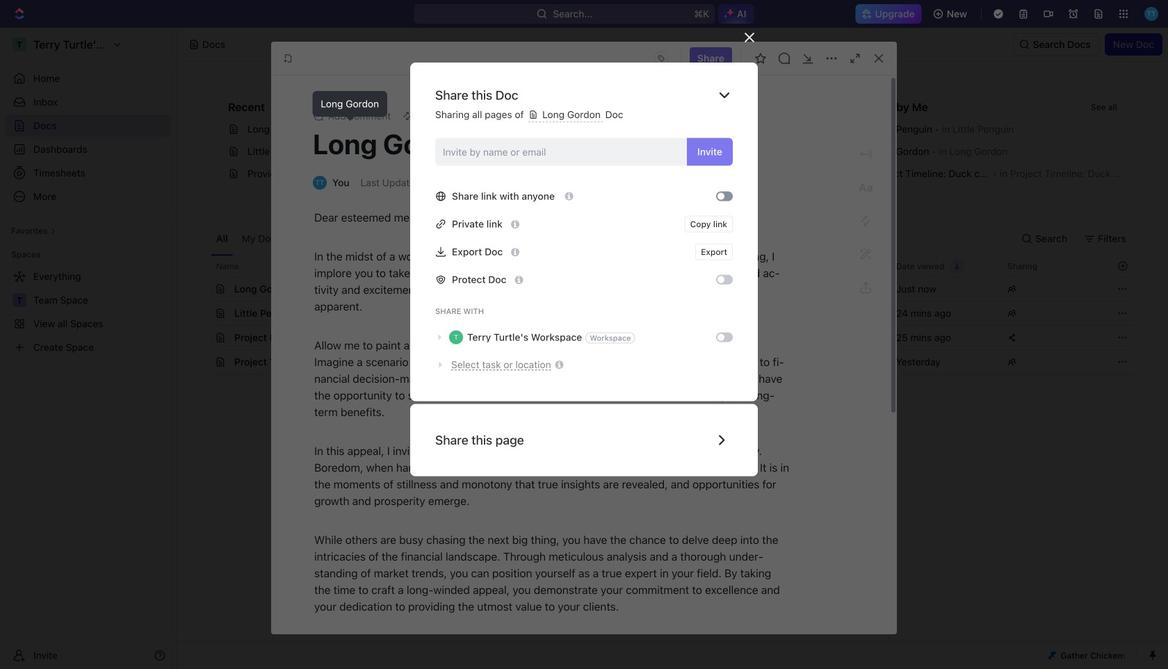 Task type: describe. For each thing, give the bounding box(es) containing it.
3 row from the top
[[211, 301, 1135, 326]]

Invite by name or email text field
[[443, 142, 681, 162]]

2 row from the top
[[211, 277, 1135, 302]]

sidebar navigation
[[0, 28, 177, 670]]

4 row from the top
[[211, 325, 1135, 350]]



Task type: vqa. For each thing, say whether or not it's contained in the screenshot.
TAB LIST
yes



Task type: locate. For each thing, give the bounding box(es) containing it.
1 vertical spatial cell
[[777, 350, 888, 374]]

2 cell from the top
[[777, 350, 888, 374]]

1 cell from the top
[[777, 277, 888, 301]]

cell for fifth row
[[777, 350, 888, 374]]

5 row from the top
[[211, 350, 1135, 375]]

cell for 2nd row
[[777, 277, 888, 301]]

1 row from the top
[[211, 255, 1135, 277]]

drumstick bite image
[[1048, 652, 1056, 660]]

tree inside sidebar navigation
[[6, 266, 171, 359]]

row
[[211, 255, 1135, 277], [211, 277, 1135, 302], [211, 301, 1135, 326], [211, 325, 1135, 350], [211, 350, 1135, 375]]

cell
[[777, 277, 888, 301], [777, 350, 888, 374]]

tree
[[6, 266, 171, 359]]

table
[[211, 255, 1135, 375]]

tab list
[[211, 222, 555, 255]]

0 vertical spatial cell
[[777, 277, 888, 301]]



